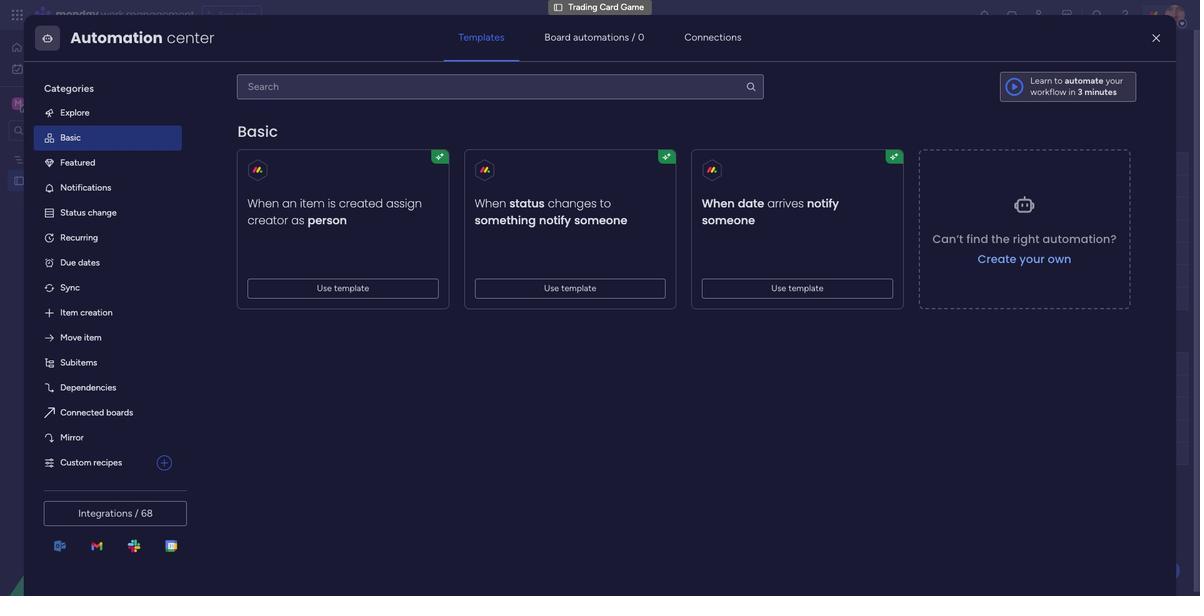 Task type: vqa. For each thing, say whether or not it's contained in the screenshot.
Pro
no



Task type: describe. For each thing, give the bounding box(es) containing it.
notify inside when date arrives notify someone
[[808, 196, 840, 211]]

categories heading
[[34, 72, 182, 101]]

and down design
[[284, 226, 299, 237]]

right
[[1014, 231, 1040, 247]]

learn to automate
[[1031, 76, 1104, 86]]

/ inside button
[[135, 508, 139, 520]]

0 vertical spatial trading card game
[[569, 2, 644, 12]]

due
[[60, 258, 76, 268]]

automate
[[1065, 76, 1104, 86]]

nov for nov 21, 2023
[[609, 226, 625, 236]]

main table button
[[211, 69, 259, 83]]

creation
[[80, 308, 113, 318]]

arrives
[[768, 196, 805, 211]]

1 horizontal spatial to
[[1055, 76, 1063, 86]]

your workflow in
[[1031, 76, 1124, 97]]

use for date
[[772, 283, 787, 294]]

change
[[88, 208, 117, 218]]

it
[[566, 203, 572, 214]]

someone inside when status changes   to something notify someone
[[575, 213, 628, 228]]

help button
[[1137, 561, 1181, 582]]

notifications option
[[34, 176, 182, 201]]

sync
[[60, 283, 80, 293]]

person
[[308, 213, 347, 228]]

and down distribution and logistics setup
[[278, 249, 292, 260]]

workspace selection element
[[12, 96, 104, 113]]

date
[[739, 196, 765, 211]]

main workspace
[[29, 98, 103, 109]]

sync option
[[34, 276, 182, 301]]

boards
[[106, 408, 133, 418]]

marketing and branding campaign
[[236, 249, 371, 260]]

2 horizontal spatial game
[[621, 2, 644, 12]]

when for when date arrives notify someone
[[703, 196, 735, 211]]

monday
[[56, 8, 99, 22]]

update feed image
[[1006, 9, 1019, 21]]

is
[[328, 196, 336, 211]]

connected
[[60, 408, 104, 418]]

public board image
[[13, 174, 25, 186]]

search everything image
[[1092, 9, 1104, 21]]

featured option
[[34, 151, 182, 176]]

explore
[[60, 107, 90, 118]]

your inside your workflow in
[[1106, 76, 1124, 86]]

recipes
[[94, 458, 122, 468]]

invite members image
[[1034, 9, 1046, 21]]

home option
[[8, 38, 152, 58]]

1 horizontal spatial trading card game
[[192, 41, 342, 61]]

68
[[141, 508, 153, 520]]

explore option
[[34, 101, 182, 126]]

list box containing marketing plan
[[0, 146, 159, 360]]

status
[[510, 196, 545, 211]]

target
[[321, 181, 346, 192]]

own
[[1049, 251, 1072, 267]]

custom recipes option
[[34, 451, 152, 476]]

lottie animation element
[[0, 470, 159, 597]]

learn
[[1031, 76, 1053, 86]]

when for when status changes   to something notify someone
[[475, 196, 507, 211]]

mirror
[[60, 433, 84, 443]]

automations
[[573, 31, 630, 43]]

nov 21, 2023
[[609, 226, 657, 236]]

custom
[[60, 458, 91, 468]]

create
[[979, 251, 1017, 267]]

3
[[1078, 87, 1083, 97]]

custom recipes
[[60, 458, 122, 468]]

0 vertical spatial trading
[[569, 2, 598, 12]]

18,
[[626, 204, 636, 213]]

template for date
[[789, 283, 824, 294]]

status change
[[60, 208, 117, 218]]

monday marketplace image
[[1061, 9, 1074, 21]]

Search for a column type search field
[[237, 74, 764, 99]]

categories list box
[[34, 72, 192, 476]]

item creation
[[60, 308, 113, 318]]

use template button for status
[[475, 279, 666, 299]]

1 horizontal spatial trading
[[192, 41, 250, 61]]

something
[[475, 213, 536, 228]]

integrations / 68 button
[[44, 501, 187, 526]]

see plans
[[219, 9, 256, 20]]

distribution
[[236, 226, 282, 237]]

2023 for nov 21, 2023
[[638, 226, 657, 236]]

integrations / 68
[[78, 508, 153, 520]]

/ inside button
[[632, 31, 636, 43]]

recurring
[[60, 233, 98, 243]]

board automations / 0
[[545, 31, 645, 43]]

move
[[60, 333, 82, 343]]

mirror option
[[34, 426, 182, 451]]

workflow
[[1031, 87, 1067, 97]]

3 minutes
[[1078, 87, 1117, 97]]

automation
[[70, 27, 163, 48]]

due dates
[[60, 258, 100, 268]]

basic option
[[34, 126, 182, 151]]

integrations
[[78, 508, 132, 520]]

management
[[126, 8, 194, 22]]

subitems
[[60, 358, 97, 368]]

board automations / 0 button
[[530, 22, 660, 52]]

categories
[[44, 82, 94, 94]]

use template button for person
[[248, 279, 439, 299]]

audience
[[348, 181, 385, 192]]

21,
[[627, 226, 636, 236]]

add view image
[[279, 72, 284, 81]]

due dates option
[[34, 251, 182, 276]]

item inside option
[[84, 333, 102, 343]]

the
[[992, 231, 1011, 247]]

monday work management
[[56, 8, 194, 22]]

2 vertical spatial card
[[61, 175, 79, 186]]

distribution and logistics setup
[[236, 226, 362, 237]]

center
[[167, 27, 215, 48]]

creator
[[248, 213, 289, 228]]

on
[[554, 203, 564, 214]]

product
[[236, 204, 268, 215]]

featured
[[60, 158, 95, 168]]

when an item is created   assign creator as
[[248, 196, 422, 228]]

1 horizontal spatial game
[[295, 41, 342, 61]]

connected boards
[[60, 408, 133, 418]]

table
[[235, 71, 255, 81]]

and right an
[[299, 204, 313, 215]]

2 vertical spatial game
[[82, 175, 105, 186]]



Task type: locate. For each thing, give the bounding box(es) containing it.
when left date on the top right
[[703, 196, 735, 211]]

Search in workspace field
[[26, 124, 104, 138]]

0 vertical spatial notify
[[808, 196, 840, 211]]

research
[[266, 181, 302, 192]]

1 horizontal spatial someone
[[703, 213, 756, 228]]

Group Title field
[[212, 132, 280, 148]]

1 horizontal spatial card
[[254, 41, 291, 61]]

1 horizontal spatial when
[[475, 196, 507, 211]]

Search field
[[291, 99, 328, 116]]

and left target
[[304, 181, 318, 192]]

1 horizontal spatial template
[[562, 283, 597, 294]]

2023 for nov 18, 2023
[[639, 204, 657, 213]]

0 horizontal spatial /
[[135, 508, 139, 520]]

1 horizontal spatial notify
[[808, 196, 840, 211]]

use for person
[[317, 283, 332, 294]]

plans
[[236, 9, 256, 20]]

someone inside when date arrives notify someone
[[703, 213, 756, 228]]

main
[[214, 71, 233, 81], [29, 98, 51, 109]]

to left 18, in the right of the page
[[600, 196, 612, 211]]

someone down date on the top right
[[703, 213, 756, 228]]

to
[[1055, 76, 1063, 86], [600, 196, 612, 211]]

0 horizontal spatial trading
[[29, 175, 58, 186]]

2 use from the left
[[545, 283, 560, 294]]

0 vertical spatial your
[[1106, 76, 1124, 86]]

move item
[[60, 333, 102, 343]]

connections button
[[670, 22, 757, 52]]

1 vertical spatial nov
[[609, 226, 625, 236]]

0 horizontal spatial your
[[1020, 251, 1046, 267]]

can't
[[933, 231, 964, 247]]

when date arrives notify someone
[[703, 196, 840, 228]]

3 use from the left
[[772, 283, 787, 294]]

0 horizontal spatial use template button
[[248, 279, 439, 299]]

branding
[[294, 249, 329, 260]]

0 horizontal spatial when
[[248, 196, 279, 211]]

status change option
[[34, 201, 182, 226]]

2 use template from the left
[[545, 283, 597, 294]]

0
[[638, 31, 645, 43]]

help image
[[1119, 9, 1132, 21]]

trading card game up add view image
[[192, 41, 342, 61]]

marketing left plan
[[29, 154, 69, 164]]

1 horizontal spatial main
[[214, 71, 233, 81]]

james peterson image
[[1166, 5, 1186, 25]]

working
[[520, 203, 552, 214]]

0 horizontal spatial to
[[600, 196, 612, 211]]

recurring option
[[34, 226, 182, 251]]

2 horizontal spatial use template button
[[703, 279, 894, 299]]

plan
[[71, 154, 87, 164]]

2 horizontal spatial use template
[[772, 283, 824, 294]]

template for status
[[562, 283, 597, 294]]

1 2023 from the top
[[639, 204, 657, 213]]

main inside main table button
[[214, 71, 233, 81]]

2 horizontal spatial template
[[789, 283, 824, 294]]

2 2023 from the top
[[638, 226, 657, 236]]

0 horizontal spatial marketing
[[29, 154, 69, 164]]

workspace image
[[12, 97, 24, 111]]

nov left 18, in the right of the page
[[609, 204, 624, 213]]

0 vertical spatial marketing
[[29, 154, 69, 164]]

0 vertical spatial card
[[600, 2, 619, 12]]

1 vertical spatial marketing
[[236, 249, 276, 260]]

design
[[270, 204, 297, 215]]

nov left '21,'
[[609, 226, 625, 236]]

your down right
[[1020, 251, 1046, 267]]

1 template from the left
[[334, 283, 370, 294]]

development
[[315, 204, 368, 215]]

trading up main table
[[192, 41, 250, 61]]

0 horizontal spatial notify
[[540, 213, 572, 228]]

basic inside 'option'
[[60, 133, 81, 143]]

notifications
[[60, 183, 111, 193]]

when
[[248, 196, 279, 211], [475, 196, 507, 211], [703, 196, 735, 211]]

1 horizontal spatial use template
[[545, 283, 597, 294]]

1 nov from the top
[[609, 204, 624, 213]]

product design and development
[[236, 204, 368, 215]]

see plans button
[[202, 6, 262, 24]]

when inside the when an item is created   assign creator as
[[248, 196, 279, 211]]

workspace
[[53, 98, 103, 109]]

trading up board automations / 0
[[569, 2, 598, 12]]

trading card game inside list box
[[29, 175, 105, 186]]

board
[[545, 31, 571, 43]]

2 when from the left
[[475, 196, 507, 211]]

0 horizontal spatial template
[[334, 283, 370, 294]]

group title
[[215, 132, 277, 148]]

0 vertical spatial 2023
[[639, 204, 657, 213]]

assign
[[387, 196, 422, 211]]

0 horizontal spatial someone
[[575, 213, 628, 228]]

notifications image
[[979, 9, 991, 21]]

create your own link
[[979, 251, 1072, 267]]

created
[[339, 196, 383, 211]]

1 vertical spatial trading
[[192, 41, 250, 61]]

1 vertical spatial item
[[84, 333, 102, 343]]

basic up market on the top of page
[[238, 121, 278, 142]]

help
[[1148, 565, 1170, 578]]

stuck
[[534, 226, 557, 236]]

someone down changes on the left of page
[[575, 213, 628, 228]]

use
[[317, 283, 332, 294], [545, 283, 560, 294], [772, 283, 787, 294]]

main inside workspace selection element
[[29, 98, 51, 109]]

1 use template from the left
[[317, 283, 370, 294]]

logistics
[[301, 226, 336, 237]]

select product image
[[11, 9, 24, 21]]

option
[[0, 148, 159, 150]]

0 horizontal spatial main
[[29, 98, 51, 109]]

2 vertical spatial trading
[[29, 175, 58, 186]]

1 horizontal spatial marketing
[[236, 249, 276, 260]]

1 vertical spatial to
[[600, 196, 612, 211]]

1 vertical spatial 2023
[[638, 226, 657, 236]]

1 vertical spatial trading card game
[[192, 41, 342, 61]]

group
[[215, 132, 251, 148]]

1 vertical spatial main
[[29, 98, 51, 109]]

your up minutes
[[1106, 76, 1124, 86]]

when status changes   to something notify someone
[[475, 196, 628, 228]]

2 use template button from the left
[[475, 279, 666, 299]]

2 horizontal spatial card
[[600, 2, 619, 12]]

game up search field in the left top of the page
[[295, 41, 342, 61]]

1 horizontal spatial /
[[632, 31, 636, 43]]

2023 right 18, in the right of the page
[[639, 204, 657, 213]]

main left table
[[214, 71, 233, 81]]

item inside the when an item is created   assign creator as
[[300, 196, 325, 211]]

market research and target audience analysis
[[236, 181, 419, 192]]

2 template from the left
[[562, 283, 597, 294]]

title
[[254, 132, 277, 148]]

can't find the right automation? create your own
[[933, 231, 1117, 267]]

Person field
[[455, 157, 488, 171]]

2 horizontal spatial use
[[772, 283, 787, 294]]

marketing for marketing and branding campaign
[[236, 249, 276, 260]]

1 use template button from the left
[[248, 279, 439, 299]]

an
[[283, 196, 297, 211]]

2023 right '21,'
[[638, 226, 657, 236]]

1 someone from the left
[[575, 213, 628, 228]]

trading card game button
[[189, 41, 362, 61]]

1 vertical spatial game
[[295, 41, 342, 61]]

trading card game up the automations
[[569, 2, 644, 12]]

home link
[[8, 38, 152, 58]]

3 when from the left
[[703, 196, 735, 211]]

notify inside when status changes   to something notify someone
[[540, 213, 572, 228]]

game up 0
[[621, 2, 644, 12]]

2 vertical spatial trading card game
[[29, 175, 105, 186]]

1 horizontal spatial basic
[[238, 121, 278, 142]]

1 horizontal spatial use
[[545, 283, 560, 294]]

when for when an item is created   assign creator as
[[248, 196, 279, 211]]

main for main table
[[214, 71, 233, 81]]

nov for nov 18, 2023
[[609, 204, 624, 213]]

/ left 68
[[135, 508, 139, 520]]

use for status
[[545, 283, 560, 294]]

2023
[[639, 204, 657, 213], [638, 226, 657, 236]]

1 when from the left
[[248, 196, 279, 211]]

item left is at the top of page
[[300, 196, 325, 211]]

1 vertical spatial /
[[135, 508, 139, 520]]

0 horizontal spatial basic
[[60, 133, 81, 143]]

when inside when status changes   to something notify someone
[[475, 196, 507, 211]]

template for person
[[334, 283, 370, 294]]

list box
[[0, 146, 159, 360]]

use template for date
[[772, 283, 824, 294]]

1 vertical spatial card
[[254, 41, 291, 61]]

dependencies
[[60, 383, 116, 393]]

lottie animation image
[[0, 470, 159, 597]]

2 someone from the left
[[703, 213, 756, 228]]

automation?
[[1043, 231, 1117, 247]]

2 horizontal spatial when
[[703, 196, 735, 211]]

as
[[292, 213, 305, 228]]

when inside when date arrives notify someone
[[703, 196, 735, 211]]

your inside the 'can't find the right automation? create your own'
[[1020, 251, 1046, 267]]

2 horizontal spatial trading
[[569, 2, 598, 12]]

automation center
[[70, 27, 215, 48]]

2 nov from the top
[[609, 226, 625, 236]]

3 template from the left
[[789, 283, 824, 294]]

basic up plan
[[60, 133, 81, 143]]

connections
[[685, 31, 742, 43]]

search image
[[746, 81, 757, 92]]

item creation option
[[34, 301, 182, 326]]

/ left 0
[[632, 31, 636, 43]]

use template for person
[[317, 283, 370, 294]]

marketing for marketing plan
[[29, 154, 69, 164]]

0 vertical spatial game
[[621, 2, 644, 12]]

3 use template button from the left
[[703, 279, 894, 299]]

see
[[219, 9, 234, 20]]

analysis
[[387, 181, 419, 192]]

use template button for date
[[703, 279, 894, 299]]

main for main workspace
[[29, 98, 51, 109]]

when up 'creator'
[[248, 196, 279, 211]]

connected boards option
[[34, 401, 182, 426]]

item
[[300, 196, 325, 211], [84, 333, 102, 343]]

None search field
[[237, 74, 764, 99]]

game down featured
[[82, 175, 105, 186]]

1 horizontal spatial your
[[1106, 76, 1124, 86]]

1 vertical spatial notify
[[540, 213, 572, 228]]

trading card game down featured
[[29, 175, 105, 186]]

card up the automations
[[600, 2, 619, 12]]

main table
[[214, 71, 255, 81]]

1 vertical spatial your
[[1020, 251, 1046, 267]]

tab
[[271, 66, 291, 86]]

subitems option
[[34, 351, 182, 376]]

0 horizontal spatial game
[[82, 175, 105, 186]]

changes
[[548, 196, 597, 211]]

marketing down distribution
[[236, 249, 276, 260]]

to inside when status changes   to something notify someone
[[600, 196, 612, 211]]

someone
[[575, 213, 628, 228], [703, 213, 756, 228]]

status
[[60, 208, 86, 218]]

1 use from the left
[[317, 283, 332, 294]]

trading right the public board image
[[29, 175, 58, 186]]

m
[[14, 98, 22, 109]]

0 horizontal spatial item
[[84, 333, 102, 343]]

2 horizontal spatial trading card game
[[569, 2, 644, 12]]

person
[[458, 159, 485, 169]]

1 horizontal spatial use template button
[[475, 279, 666, 299]]

in
[[1069, 87, 1076, 97]]

find
[[967, 231, 989, 247]]

marketing plan
[[29, 154, 87, 164]]

to up workflow
[[1055, 76, 1063, 86]]

0 vertical spatial /
[[632, 31, 636, 43]]

use template for status
[[545, 283, 597, 294]]

dependencies option
[[34, 376, 182, 401]]

0 vertical spatial nov
[[609, 204, 624, 213]]

setup
[[338, 226, 362, 237]]

item
[[60, 308, 78, 318]]

card up add view image
[[254, 41, 291, 61]]

dates
[[78, 258, 100, 268]]

nov
[[609, 204, 624, 213], [609, 226, 625, 236]]

item right move
[[84, 333, 102, 343]]

tab inside main table tab list
[[271, 66, 291, 86]]

market
[[236, 181, 263, 192]]

0 horizontal spatial card
[[61, 175, 79, 186]]

move item option
[[34, 326, 182, 351]]

0 horizontal spatial use
[[317, 283, 332, 294]]

0 horizontal spatial use template
[[317, 283, 370, 294]]

home
[[28, 42, 51, 53]]

3 use template from the left
[[772, 283, 824, 294]]

main table tab list
[[189, 66, 1176, 87]]

1 horizontal spatial item
[[300, 196, 325, 211]]

card
[[600, 2, 619, 12], [254, 41, 291, 61], [61, 175, 79, 186]]

0 vertical spatial item
[[300, 196, 325, 211]]

card down featured
[[61, 175, 79, 186]]

campaign
[[331, 249, 371, 260]]

when up the something
[[475, 196, 507, 211]]

0 horizontal spatial trading card game
[[29, 175, 105, 186]]

0 vertical spatial to
[[1055, 76, 1063, 86]]

main right workspace icon
[[29, 98, 51, 109]]

0 vertical spatial main
[[214, 71, 233, 81]]

trading card game
[[569, 2, 644, 12], [192, 41, 342, 61], [29, 175, 105, 186]]



